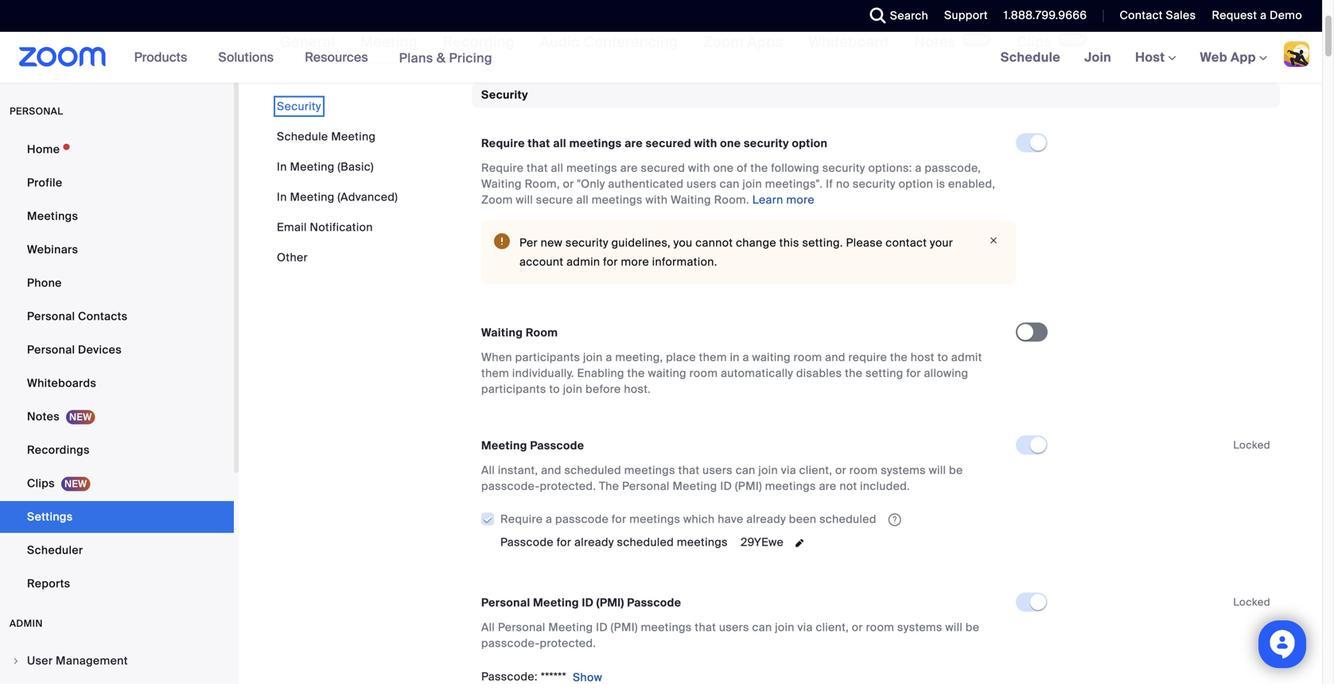Task type: locate. For each thing, give the bounding box(es) containing it.
that inside all personal meeting id (pmi) meetings that users can join via client, or room systems will be passcode-protected.
[[695, 620, 716, 635]]

a left passcode
[[546, 512, 552, 527]]

1 vertical spatial notes
[[27, 409, 60, 424]]

1 vertical spatial systems
[[898, 620, 943, 635]]

or inside require that all meetings are secured with one of the following security options: a passcode, waiting room, or "only authenticated users can join meetings". if no security option is enabled, zoom will secure all meetings with waiting room.
[[563, 177, 574, 191]]

require up 'warning' image
[[481, 161, 524, 175]]

for down passcode
[[557, 535, 572, 550]]

contact
[[1120, 8, 1163, 23]]

learn
[[753, 192, 784, 207]]

2 vertical spatial scheduled
[[617, 535, 674, 550]]

enabling
[[577, 366, 624, 381]]

1 vertical spatial are
[[620, 161, 638, 175]]

request a demo
[[1212, 8, 1303, 23]]

app
[[1231, 49, 1256, 66]]

waiting left room.
[[671, 192, 711, 207]]

1 vertical spatial already
[[575, 535, 614, 550]]

1.888.799.9666 button
[[992, 0, 1091, 32], [1004, 8, 1087, 23]]

0 vertical spatial schedule
[[1001, 49, 1061, 66]]

automatically
[[721, 366, 793, 381]]

0 horizontal spatial via
[[781, 463, 796, 478]]

option inside require that all meetings are secured with one of the following security options: a passcode, waiting room, or "only authenticated users can join meetings". if no security option is enabled, zoom will secure all meetings with waiting room.
[[899, 177, 933, 191]]

1 vertical spatial waiting
[[671, 192, 711, 207]]

0 vertical spatial more
[[786, 192, 815, 207]]

with down the authenticated at the top
[[646, 192, 668, 207]]

notes down search
[[915, 33, 956, 51]]

protected. inside all personal meeting id (pmi) meetings that users can join via client, or room systems will be passcode-protected.
[[540, 636, 596, 651]]

2 vertical spatial require
[[500, 512, 543, 527]]

locked for all instant, and scheduled meetings that users can join via client, or room systems will be passcode-protected. the personal meeting id (pmi) meetings are not included.
[[1234, 438, 1271, 452]]

banner containing products
[[0, 32, 1322, 84]]

waiting up automatically
[[752, 350, 791, 365]]

2 protected. from the top
[[540, 636, 596, 651]]

all for all personal meeting id (pmi) meetings that users can join via client, or room systems will be passcode-protected.
[[481, 620, 495, 635]]

0 horizontal spatial be
[[949, 463, 963, 478]]

0 horizontal spatial option
[[792, 136, 828, 151]]

0 horizontal spatial and
[[541, 463, 562, 478]]

security inside menu bar
[[277, 99, 321, 114]]

0 vertical spatial clips
[[1017, 33, 1052, 51]]

one for security
[[720, 136, 741, 151]]

2 vertical spatial (pmi)
[[611, 620, 638, 635]]

can
[[720, 177, 740, 191], [736, 463, 756, 478], [752, 620, 772, 635]]

0 vertical spatial with
[[694, 136, 717, 151]]

support
[[945, 8, 988, 23]]

other
[[277, 250, 308, 265]]

per
[[520, 235, 538, 250]]

1 locked from the top
[[1234, 438, 1271, 452]]

1 horizontal spatial id
[[596, 620, 608, 635]]

2 vertical spatial or
[[852, 620, 863, 635]]

one up the of
[[720, 136, 741, 151]]

with left the of
[[688, 161, 710, 175]]

schedule down 1.888.799.9666
[[1001, 49, 1061, 66]]

1 vertical spatial scheduled
[[820, 512, 877, 527]]

waiting up when at the bottom left of the page
[[481, 325, 523, 340]]

all inside all personal meeting id (pmi) meetings that users can join via client, or room systems will be passcode-protected.
[[481, 620, 495, 635]]

1 horizontal spatial already
[[747, 512, 786, 527]]

0 vertical spatial all
[[553, 136, 567, 151]]

require a passcode for meetings which have already been scheduled application
[[481, 507, 1016, 531]]

2 vertical spatial can
[[752, 620, 772, 635]]

in meeting (basic)
[[277, 160, 374, 174]]

meeting inside all instant, and scheduled meetings that users can join via client, or room systems will be passcode-protected. the personal meeting id (pmi) meetings are not included.
[[673, 479, 717, 494]]

participants up individually.
[[515, 350, 580, 365]]

1 vertical spatial in
[[277, 190, 287, 204]]

to
[[938, 350, 949, 365], [549, 382, 560, 397]]

plans & pricing link
[[399, 50, 492, 66], [399, 50, 492, 66]]

0 vertical spatial systems
[[881, 463, 926, 478]]

protected. up passcode
[[540, 479, 596, 494]]

already down passcode
[[575, 535, 614, 550]]

a right options:
[[915, 161, 922, 175]]

one inside require that all meetings are secured with one of the following security options: a passcode, waiting room, or "only authenticated users can join meetings". if no security option is enabled, zoom will secure all meetings with waiting room.
[[713, 161, 734, 175]]

meeting
[[360, 33, 418, 51], [331, 129, 376, 144], [290, 160, 335, 174], [290, 190, 335, 204], [481, 438, 527, 453], [673, 479, 717, 494], [533, 596, 579, 610], [548, 620, 593, 635]]

menu bar containing security
[[277, 99, 398, 266]]

search button
[[858, 0, 933, 32]]

the up host.
[[627, 366, 645, 381]]

id down passcode for already scheduled meetings in the bottom of the page
[[582, 596, 594, 610]]

meetings
[[569, 136, 622, 151], [567, 161, 617, 175], [592, 192, 643, 207], [624, 463, 675, 478], [765, 479, 816, 494], [630, 512, 681, 527], [677, 535, 728, 550], [641, 620, 692, 635]]

1 horizontal spatial schedule
[[1001, 49, 1061, 66]]

clips up settings
[[27, 476, 55, 491]]

security down pricing
[[481, 88, 528, 102]]

them left in
[[699, 350, 727, 365]]

per new security guidelines, you cannot change this setting. please contact your account admin for more information.
[[520, 235, 953, 269]]

one
[[720, 136, 741, 151], [713, 161, 734, 175]]

require that all meetings are secured with one security option
[[481, 136, 828, 151]]

1 vertical spatial secured
[[641, 161, 685, 175]]

0 vertical spatial passcode-
[[481, 479, 540, 494]]

room
[[526, 325, 558, 340]]

menu bar
[[277, 99, 398, 266]]

with
[[694, 136, 717, 151], [688, 161, 710, 175], [646, 192, 668, 207]]

in meeting (advanced)
[[277, 190, 398, 204]]

2 vertical spatial are
[[819, 479, 837, 494]]

scheduled for all instant, and scheduled meetings that users can join via client, or room systems will be passcode-protected. the personal meeting id (pmi) meetings are not included.
[[565, 463, 621, 478]]

for inside 'per new security guidelines, you cannot change this setting. please contact your account admin for more information.'
[[603, 255, 618, 269]]

schedule down the security link
[[277, 129, 328, 144]]

settings
[[27, 510, 73, 524]]

1 horizontal spatial more
[[786, 192, 815, 207]]

security link
[[277, 99, 321, 114]]

waiting room
[[481, 325, 558, 340]]

instant,
[[498, 463, 538, 478]]

1 vertical spatial or
[[835, 463, 847, 478]]

1 horizontal spatial via
[[798, 620, 813, 635]]

sales
[[1166, 8, 1196, 23]]

already inside application
[[747, 512, 786, 527]]

2 horizontal spatial or
[[852, 620, 863, 635]]

are inside require that all meetings are secured with one of the following security options: a passcode, waiting room, or "only authenticated users can join meetings". if no security option is enabled, zoom will secure all meetings with waiting room.
[[620, 161, 638, 175]]

all
[[553, 136, 567, 151], [551, 161, 564, 175], [576, 192, 589, 207]]

the right the of
[[751, 161, 768, 175]]

require inside require that all meetings are secured with one of the following security options: a passcode, waiting room, or "only authenticated users can join meetings". if no security option is enabled, zoom will secure all meetings with waiting room.
[[481, 161, 524, 175]]

secured for security
[[646, 136, 692, 151]]

0 horizontal spatial notes
[[27, 409, 60, 424]]

in for in meeting (advanced)
[[277, 190, 287, 204]]

1 vertical spatial client,
[[816, 620, 849, 635]]

security down options:
[[853, 177, 896, 191]]

in up 'email'
[[277, 190, 287, 204]]

id up have
[[720, 479, 732, 494]]

and up disables
[[825, 350, 846, 365]]

participants down individually.
[[481, 382, 546, 397]]

0 horizontal spatial zoom
[[481, 192, 513, 207]]

client,
[[799, 463, 832, 478], [816, 620, 849, 635]]

passcode- inside all instant, and scheduled meetings that users can join via client, or room systems will be passcode-protected. the personal meeting id (pmi) meetings are not included.
[[481, 479, 540, 494]]

for right "admin"
[[603, 255, 618, 269]]

2 vertical spatial passcode
[[627, 596, 681, 610]]

right image
[[11, 656, 21, 666]]

option up following on the right top
[[792, 136, 828, 151]]

0 vertical spatial protected.
[[540, 479, 596, 494]]

schedule inside meetings navigation
[[1001, 49, 1061, 66]]

scheduled down "not"
[[820, 512, 877, 527]]

can inside require that all meetings are secured with one of the following security options: a passcode, waiting room, or "only authenticated users can join meetings". if no security option is enabled, zoom will secure all meetings with waiting room.
[[720, 177, 740, 191]]

for inside application
[[612, 512, 627, 527]]

a inside application
[[546, 512, 552, 527]]

2 passcode- from the top
[[481, 636, 540, 651]]

of
[[737, 161, 748, 175]]

allowing
[[924, 366, 969, 381]]

admin
[[10, 617, 43, 630]]

0 vertical spatial and
[[825, 350, 846, 365]]

can inside all instant, and scheduled meetings that users can join via client, or room systems will be passcode-protected. the personal meeting id (pmi) meetings are not included.
[[736, 463, 756, 478]]

locked
[[1234, 438, 1271, 452], [1234, 596, 1271, 609]]

them down when at the bottom left of the page
[[481, 366, 509, 381]]

0 vertical spatial will
[[516, 192, 533, 207]]

in down 'schedule meeting' link
[[277, 160, 287, 174]]

user management menu item
[[0, 646, 234, 676]]

all personal meeting id (pmi) meetings that users can join via client, or room systems will be passcode-protected.
[[481, 620, 980, 651]]

security up the of
[[744, 136, 789, 151]]

in for in meeting (basic)
[[277, 160, 287, 174]]

personal for personal meeting id (pmi) passcode
[[481, 596, 530, 610]]

1 horizontal spatial and
[[825, 350, 846, 365]]

id down personal meeting id (pmi) passcode
[[596, 620, 608, 635]]

2 horizontal spatial id
[[720, 479, 732, 494]]

if
[[826, 177, 833, 191]]

1 vertical spatial them
[[481, 366, 509, 381]]

require down instant,
[[500, 512, 543, 527]]

the up the setting
[[890, 350, 908, 365]]

2 vertical spatial will
[[946, 620, 963, 635]]

and inside when participants join a meeting, place them in a waiting room and require the host to admit them individually. enabling the waiting room automatically disables the setting for allowing participants to join before host.
[[825, 350, 846, 365]]

recordings link
[[0, 434, 234, 466]]

request a demo link
[[1200, 0, 1322, 32], [1212, 8, 1303, 23]]

1 vertical spatial require
[[481, 161, 524, 175]]

with up require that all meetings are secured with one of the following security options: a passcode, waiting room, or "only authenticated users can join meetings". if no security option is enabled, zoom will secure all meetings with waiting room. on the top of the page
[[694, 136, 717, 151]]

1 vertical spatial schedule
[[277, 129, 328, 144]]

0 vertical spatial in
[[277, 160, 287, 174]]

zoom left apps
[[704, 33, 744, 51]]

require
[[481, 136, 525, 151], [481, 161, 524, 175], [500, 512, 543, 527]]

contact sales
[[1120, 8, 1196, 23]]

setting.
[[802, 235, 843, 250]]

banner
[[0, 32, 1322, 84]]

web
[[1200, 49, 1228, 66]]

passcode- inside all personal meeting id (pmi) meetings that users can join via client, or room systems will be passcode-protected.
[[481, 636, 540, 651]]

notes
[[915, 33, 956, 51], [27, 409, 60, 424]]

via inside all personal meeting id (pmi) meetings that users can join via client, or room systems will be passcode-protected.
[[798, 620, 813, 635]]

(pmi) inside all personal meeting id (pmi) meetings that users can join via client, or room systems will be passcode-protected.
[[611, 620, 638, 635]]

personal menu menu
[[0, 134, 234, 602]]

(pmi) up require a passcode for meetings which have already been scheduled application
[[735, 479, 762, 494]]

schedule meeting link
[[277, 129, 376, 144]]

which
[[684, 512, 715, 527]]

information.
[[652, 255, 718, 269]]

0 vertical spatial locked
[[1234, 438, 1271, 452]]

1 horizontal spatial waiting
[[752, 350, 791, 365]]

and down meeting passcode
[[541, 463, 562, 478]]

to down individually.
[[549, 382, 560, 397]]

1 vertical spatial locked
[[1234, 596, 1271, 609]]

protected. inside all instant, and scheduled meetings that users can join via client, or room systems will be passcode-protected. the personal meeting id (pmi) meetings are not included.
[[540, 479, 596, 494]]

"only
[[577, 177, 605, 191]]

them
[[699, 350, 727, 365], [481, 366, 509, 381]]

0 horizontal spatial them
[[481, 366, 509, 381]]

systems inside all personal meeting id (pmi) meetings that users can join via client, or room systems will be passcode-protected.
[[898, 620, 943, 635]]

admin
[[567, 255, 600, 269]]

1 vertical spatial all
[[481, 620, 495, 635]]

0 horizontal spatial or
[[563, 177, 574, 191]]

1 passcode- from the top
[[481, 479, 540, 494]]

home link
[[0, 134, 234, 166]]

1 all from the top
[[481, 463, 495, 478]]

1 vertical spatial passcode-
[[481, 636, 540, 651]]

whiteboard
[[809, 33, 889, 51]]

schedule for schedule meeting
[[277, 129, 328, 144]]

the down 'require'
[[845, 366, 863, 381]]

1 vertical spatial zoom
[[481, 192, 513, 207]]

a right in
[[743, 350, 749, 365]]

1 horizontal spatial or
[[835, 463, 847, 478]]

1 horizontal spatial zoom
[[704, 33, 744, 51]]

0 vertical spatial zoom
[[704, 33, 744, 51]]

audio
[[540, 33, 580, 51]]

notes up "recordings"
[[27, 409, 60, 424]]

2 vertical spatial waiting
[[481, 325, 523, 340]]

scheduled up "the"
[[565, 463, 621, 478]]

0 vertical spatial be
[[949, 463, 963, 478]]

all inside all instant, and scheduled meetings that users can join via client, or room systems will be passcode-protected. the personal meeting id (pmi) meetings are not included.
[[481, 463, 495, 478]]

meetings inside all personal meeting id (pmi) meetings that users can join via client, or room systems will be passcode-protected.
[[641, 620, 692, 635]]

0 vertical spatial waiting
[[481, 177, 522, 191]]

passcode-
[[481, 479, 540, 494], [481, 636, 540, 651]]

2 vertical spatial with
[[646, 192, 668, 207]]

1 vertical spatial all
[[551, 161, 564, 175]]

be inside all personal meeting id (pmi) meetings that users can join via client, or room systems will be passcode-protected.
[[966, 620, 980, 635]]

personal for personal devices
[[27, 343, 75, 357]]

be
[[949, 463, 963, 478], [966, 620, 980, 635]]

clips inside personal menu menu
[[27, 476, 55, 491]]

0 vertical spatial all
[[481, 463, 495, 478]]

0 vertical spatial passcode
[[530, 438, 584, 453]]

per new security guidelines, you cannot change this setting. please contact your account admin for more information. alert
[[481, 221, 1016, 284]]

1 horizontal spatial be
[[966, 620, 980, 635]]

1 in from the top
[[277, 160, 287, 174]]

passcode up instant,
[[530, 438, 584, 453]]

email notification
[[277, 220, 373, 235]]

personal contacts link
[[0, 301, 234, 333]]

account
[[520, 255, 564, 269]]

scheduled inside all instant, and scheduled meetings that users can join via client, or room systems will be passcode-protected. the personal meeting id (pmi) meetings are not included.
[[565, 463, 621, 478]]

1 horizontal spatial to
[[938, 350, 949, 365]]

waiting left room,
[[481, 177, 522, 191]]

2 locked from the top
[[1234, 596, 1271, 609]]

more down guidelines,
[[621, 255, 649, 269]]

already up 29yewe
[[747, 512, 786, 527]]

0 vertical spatial one
[[720, 136, 741, 151]]

0 horizontal spatial id
[[582, 596, 594, 610]]

0 vertical spatial id
[[720, 479, 732, 494]]

0 vertical spatial users
[[687, 177, 717, 191]]

2 vertical spatial users
[[719, 620, 749, 635]]

passcode
[[555, 512, 609, 527]]

passcode down instant,
[[500, 535, 554, 550]]

no
[[836, 177, 850, 191]]

0 vertical spatial notes
[[915, 33, 956, 51]]

waiting down place
[[648, 366, 687, 381]]

users inside require that all meetings are secured with one of the following security options: a passcode, waiting room, or "only authenticated users can join meetings". if no security option is enabled, zoom will secure all meetings with waiting room.
[[687, 177, 717, 191]]

when participants join a meeting, place them in a waiting room and require the host to admit them individually. enabling the waiting room automatically disables the setting for allowing participants to join before host.
[[481, 350, 982, 397]]

0 vertical spatial option
[[792, 136, 828, 151]]

join inside all instant, and scheduled meetings that users can join via client, or room systems will be passcode-protected. the personal meeting id (pmi) meetings are not included.
[[759, 463, 778, 478]]

to up allowing
[[938, 350, 949, 365]]

security up 'no'
[[823, 161, 866, 175]]

1 vertical spatial be
[[966, 620, 980, 635]]

0 horizontal spatial more
[[621, 255, 649, 269]]

your
[[930, 235, 953, 250]]

1 vertical spatial and
[[541, 463, 562, 478]]

require inside application
[[500, 512, 543, 527]]

one for of
[[713, 161, 734, 175]]

1 vertical spatial to
[[549, 382, 560, 397]]

secured for of
[[641, 161, 685, 175]]

enabled,
[[949, 177, 996, 191]]

users inside all instant, and scheduled meetings that users can join via client, or room systems will be passcode-protected. the personal meeting id (pmi) meetings are not included.
[[703, 463, 733, 478]]

require up room,
[[481, 136, 525, 151]]

passcode
[[530, 438, 584, 453], [500, 535, 554, 550], [627, 596, 681, 610]]

for down host
[[906, 366, 921, 381]]

meeting inside all personal meeting id (pmi) meetings that users can join via client, or room systems will be passcode-protected.
[[548, 620, 593, 635]]

security up "admin"
[[566, 235, 609, 250]]

0 vertical spatial already
[[747, 512, 786, 527]]

0 horizontal spatial security
[[277, 99, 321, 114]]

solutions button
[[218, 32, 281, 83]]

user
[[27, 654, 53, 668]]

passcode down passcode for already scheduled meetings in the bottom of the page
[[627, 596, 681, 610]]

0 vertical spatial to
[[938, 350, 949, 365]]

(pmi) down personal meeting id (pmi) passcode
[[611, 620, 638, 635]]

0 vertical spatial or
[[563, 177, 574, 191]]

0 vertical spatial (pmi)
[[735, 479, 762, 494]]

for
[[603, 255, 618, 269], [906, 366, 921, 381], [612, 512, 627, 527], [557, 535, 572, 550]]

personal inside all instant, and scheduled meetings that users can join via client, or room systems will be passcode-protected. the personal meeting id (pmi) meetings are not included.
[[622, 479, 670, 494]]

secured
[[646, 136, 692, 151], [641, 161, 685, 175]]

zoom inside tabs of my account settings page tab list
[[704, 33, 744, 51]]

1 vertical spatial more
[[621, 255, 649, 269]]

0 vertical spatial scheduled
[[565, 463, 621, 478]]

zoom inside require that all meetings are secured with one of the following security options: a passcode, waiting room, or "only authenticated users can join meetings". if no security option is enabled, zoom will secure all meetings with waiting room.
[[481, 192, 513, 207]]

clips down 1.888.799.9666
[[1017, 33, 1052, 51]]

2 all from the top
[[481, 620, 495, 635]]

notes inside tabs of my account settings page tab list
[[915, 33, 956, 51]]

0 vertical spatial client,
[[799, 463, 832, 478]]

1 vertical spatial can
[[736, 463, 756, 478]]

more
[[786, 192, 815, 207], [621, 255, 649, 269]]

(pmi) down passcode for already scheduled meetings in the bottom of the page
[[597, 596, 624, 610]]

id inside all personal meeting id (pmi) meetings that users can join via client, or room systems will be passcode-protected.
[[596, 620, 608, 635]]

1 horizontal spatial option
[[899, 177, 933, 191]]

are inside all instant, and scheduled meetings that users can join via client, or room systems will be passcode-protected. the personal meeting id (pmi) meetings are not included.
[[819, 479, 837, 494]]

close image
[[984, 233, 1003, 248]]

that inside all instant, and scheduled meetings that users can join via client, or room systems will be passcode-protected. the personal meeting id (pmi) meetings are not included.
[[678, 463, 700, 478]]

profile picture image
[[1284, 41, 1310, 67]]

1 protected. from the top
[[540, 479, 596, 494]]

1 vertical spatial participants
[[481, 382, 546, 397]]

0 horizontal spatial clips
[[27, 476, 55, 491]]

personal inside all personal meeting id (pmi) meetings that users can join via client, or room systems will be passcode-protected.
[[498, 620, 546, 635]]

security up 'schedule meeting' link
[[277, 99, 321, 114]]

meetings".
[[765, 177, 823, 191]]

0 horizontal spatial schedule
[[277, 129, 328, 144]]

all for require that all meetings are secured with one security option
[[553, 136, 567, 151]]

0 vertical spatial via
[[781, 463, 796, 478]]

zoom up 'warning' image
[[481, 192, 513, 207]]

more down meetings". at the right top of page
[[786, 192, 815, 207]]

disables
[[796, 366, 842, 381]]

schedule inside menu bar
[[277, 129, 328, 144]]

0 horizontal spatial waiting
[[648, 366, 687, 381]]

contact sales link
[[1108, 0, 1200, 32], [1120, 8, 1196, 23]]

option left the is
[[899, 177, 933, 191]]

in
[[277, 160, 287, 174], [277, 190, 287, 204]]

for up passcode for already scheduled meetings in the bottom of the page
[[612, 512, 627, 527]]

will
[[516, 192, 533, 207], [929, 463, 946, 478], [946, 620, 963, 635]]

0 vertical spatial waiting
[[752, 350, 791, 365]]

the inside require that all meetings are secured with one of the following security options: a passcode, waiting room, or "only authenticated users can join meetings". if no security option is enabled, zoom will secure all meetings with waiting room.
[[751, 161, 768, 175]]

2 in from the top
[[277, 190, 287, 204]]

2 vertical spatial all
[[576, 192, 589, 207]]

a left demo
[[1260, 8, 1267, 23]]

&
[[437, 50, 446, 66]]

scheduled down require a passcode for meetings which have already been scheduled
[[617, 535, 674, 550]]

one left the of
[[713, 161, 734, 175]]

change
[[736, 235, 777, 250]]

schedule
[[1001, 49, 1061, 66], [277, 129, 328, 144]]

1 vertical spatial clips
[[27, 476, 55, 491]]

protected. down personal meeting id (pmi) passcode
[[540, 636, 596, 651]]

2 vertical spatial id
[[596, 620, 608, 635]]

learn more about require a passcode for meetings which have already been scheduled image
[[884, 513, 906, 527]]

secured inside require that all meetings are secured with one of the following security options: a passcode, waiting room, or "only authenticated users can join meetings". if no security option is enabled, zoom will secure all meetings with waiting room.
[[641, 161, 685, 175]]

whiteboards
[[27, 376, 96, 391]]

1 vertical spatial will
[[929, 463, 946, 478]]



Task type: describe. For each thing, give the bounding box(es) containing it.
1 vertical spatial passcode
[[500, 535, 554, 550]]

in meeting (advanced) link
[[277, 190, 398, 204]]

search
[[890, 8, 929, 23]]

passcode,
[[925, 161, 981, 175]]

1.888.799.9666 button up join
[[992, 0, 1091, 32]]

plans
[[399, 50, 433, 66]]

are for of
[[620, 161, 638, 175]]

profile link
[[0, 167, 234, 199]]

1 horizontal spatial them
[[699, 350, 727, 365]]

place
[[666, 350, 696, 365]]

scheduled inside application
[[820, 512, 877, 527]]

contact
[[886, 235, 927, 250]]

email notification link
[[277, 220, 373, 235]]

personal
[[10, 105, 63, 117]]

this
[[779, 235, 799, 250]]

schedule meeting
[[277, 129, 376, 144]]

meeting,
[[615, 350, 663, 365]]

or inside all personal meeting id (pmi) meetings that users can join via client, or room systems will be passcode-protected.
[[852, 620, 863, 635]]

reports
[[27, 576, 70, 591]]

whiteboards link
[[0, 368, 234, 399]]

audio conferencing
[[540, 33, 678, 51]]

notification
[[310, 220, 373, 235]]

1 horizontal spatial security
[[481, 88, 528, 102]]

(basic)
[[338, 160, 374, 174]]

profile
[[27, 175, 62, 190]]

client, inside all personal meeting id (pmi) meetings that users can join via client, or room systems will be passcode-protected.
[[816, 620, 849, 635]]

1.888.799.9666
[[1004, 8, 1087, 23]]

join link
[[1073, 32, 1124, 83]]

a inside require that all meetings are secured with one of the following security options: a passcode, waiting room, or "only authenticated users can join meetings". if no security option is enabled, zoom will secure all meetings with waiting room.
[[915, 161, 922, 175]]

reports link
[[0, 568, 234, 600]]

devices
[[78, 343, 122, 357]]

guidelines,
[[612, 235, 671, 250]]

learn more link
[[753, 192, 815, 207]]

security element
[[472, 83, 1280, 684]]

zoom logo image
[[19, 47, 106, 67]]

phone
[[27, 276, 62, 290]]

1 vertical spatial id
[[582, 596, 594, 610]]

meetings navigation
[[989, 32, 1322, 84]]

conferencing
[[584, 33, 678, 51]]

require for require a passcode for meetings which have already been scheduled
[[500, 512, 543, 527]]

join
[[1085, 49, 1112, 66]]

users inside all personal meeting id (pmi) meetings that users can join via client, or room systems will be passcode-protected.
[[719, 620, 749, 635]]

client, inside all instant, and scheduled meetings that users can join via client, or room systems will be passcode-protected. the personal meeting id (pmi) meetings are not included.
[[799, 463, 832, 478]]

will inside all instant, and scheduled meetings that users can join via client, or room systems will be passcode-protected. the personal meeting id (pmi) meetings are not included.
[[929, 463, 946, 478]]

0 horizontal spatial already
[[575, 535, 614, 550]]

is
[[936, 177, 946, 191]]

are for security
[[625, 136, 643, 151]]

(advanced)
[[338, 190, 398, 204]]

warning image
[[494, 233, 510, 249]]

host button
[[1136, 49, 1176, 66]]

personal devices link
[[0, 334, 234, 366]]

require for require that all meetings are secured with one of the following security options: a passcode, waiting room, or "only authenticated users can join meetings". if no security option is enabled, zoom will secure all meetings with waiting room.
[[481, 161, 524, 175]]

the
[[599, 479, 619, 494]]

home
[[27, 142, 60, 157]]

personal meeting id (pmi) passcode
[[481, 596, 681, 610]]

will inside require that all meetings are secured with one of the following security options: a passcode, waiting room, or "only authenticated users can join meetings". if no security option is enabled, zoom will secure all meetings with waiting room.
[[516, 192, 533, 207]]

not
[[840, 479, 857, 494]]

other link
[[277, 250, 308, 265]]

webinars link
[[0, 234, 234, 266]]

been
[[789, 512, 817, 527]]

join inside all personal meeting id (pmi) meetings that users can join via client, or room systems will be passcode-protected.
[[775, 620, 795, 635]]

host
[[1136, 49, 1169, 66]]

cannot
[[696, 235, 733, 250]]

phone link
[[0, 267, 234, 299]]

1 vertical spatial waiting
[[648, 366, 687, 381]]

have
[[718, 512, 744, 527]]

more inside 'per new security guidelines, you cannot change this setting. please contact your account admin for more information.'
[[621, 255, 649, 269]]

options:
[[868, 161, 912, 175]]

locked for all personal meeting id (pmi) meetings that users can join via client, or room systems will be passcode-protected.
[[1234, 596, 1271, 609]]

recordings
[[27, 443, 90, 458]]

web app
[[1200, 49, 1256, 66]]

all for require that all meetings are secured with one of the following security options: a passcode, waiting room, or "only authenticated users can join meetings". if no security option is enabled, zoom will secure all meetings with waiting room.
[[551, 161, 564, 175]]

email
[[277, 220, 307, 235]]

(pmi) inside all instant, and scheduled meetings that users can join via client, or room systems will be passcode-protected. the personal meeting id (pmi) meetings are not included.
[[735, 479, 762, 494]]

setting
[[866, 366, 904, 381]]

secure
[[536, 192, 573, 207]]

zoom apps
[[704, 33, 783, 51]]

0 horizontal spatial to
[[549, 382, 560, 397]]

systems inside all instant, and scheduled meetings that users can join via client, or room systems will be passcode-protected. the personal meeting id (pmi) meetings are not included.
[[881, 463, 926, 478]]

you
[[674, 235, 693, 250]]

products button
[[134, 32, 194, 83]]

all for all instant, and scheduled meetings that users can join via client, or room systems will be passcode-protected. the personal meeting id (pmi) meetings are not included.
[[481, 463, 495, 478]]

via inside all instant, and scheduled meetings that users can join via client, or room systems will be passcode-protected. the personal meeting id (pmi) meetings are not included.
[[781, 463, 796, 478]]

will inside all personal meeting id (pmi) meetings that users can join via client, or room systems will be passcode-protected.
[[946, 620, 963, 635]]

personal for personal contacts
[[27, 309, 75, 324]]

request
[[1212, 8, 1258, 23]]

room inside all instant, and scheduled meetings that users can join via client, or room systems will be passcode-protected. the personal meeting id (pmi) meetings are not included.
[[850, 463, 878, 478]]

meeting inside tabs of my account settings page tab list
[[360, 33, 418, 51]]

and inside all instant, and scheduled meetings that users can join via client, or room systems will be passcode-protected. the personal meeting id (pmi) meetings are not included.
[[541, 463, 562, 478]]

new
[[541, 235, 563, 250]]

meetings
[[27, 209, 78, 224]]

meeting passcode
[[481, 438, 584, 453]]

room inside all personal meeting id (pmi) meetings that users can join via client, or room systems will be passcode-protected.
[[866, 620, 895, 635]]

0 vertical spatial participants
[[515, 350, 580, 365]]

tabs of my account settings page tab list
[[277, 20, 1091, 64]]

clips inside tabs of my account settings page tab list
[[1017, 33, 1052, 51]]

room,
[[525, 177, 560, 191]]

management
[[56, 654, 128, 668]]

included.
[[860, 479, 910, 494]]

schedule for schedule
[[1001, 49, 1061, 66]]

web app button
[[1200, 49, 1268, 66]]

notes inside personal menu menu
[[27, 409, 60, 424]]

security inside 'per new security guidelines, you cannot change this setting. please contact your account admin for more information.'
[[566, 235, 609, 250]]

id inside all instant, and scheduled meetings that users can join via client, or room systems will be passcode-protected. the personal meeting id (pmi) meetings are not included.
[[720, 479, 732, 494]]

user management
[[27, 654, 128, 668]]

for inside when participants join a meeting, place them in a waiting room and require the host to admit them individually. enabling the waiting room automatically disables the setting for allowing participants to join before host.
[[906, 366, 921, 381]]

1 vertical spatial (pmi)
[[597, 596, 624, 610]]

settings link
[[0, 501, 234, 533]]

with for of
[[688, 161, 710, 175]]

1.888.799.9666 button up schedule link
[[1004, 8, 1087, 23]]

meetings inside require a passcode for meetings which have already been scheduled application
[[630, 512, 681, 527]]

scheduled for passcode for already scheduled meetings
[[617, 535, 674, 550]]

authenticated
[[608, 177, 684, 191]]

apps
[[748, 33, 783, 51]]

following
[[771, 161, 820, 175]]

contacts
[[78, 309, 128, 324]]

can inside all personal meeting id (pmi) meetings that users can join via client, or room systems will be passcode-protected.
[[752, 620, 772, 635]]

products
[[134, 49, 187, 66]]

host
[[911, 350, 935, 365]]

with for security
[[694, 136, 717, 151]]

learn more
[[753, 192, 815, 207]]

in
[[730, 350, 740, 365]]

scheduler link
[[0, 535, 234, 567]]

product information navigation
[[122, 32, 504, 84]]

that inside require that all meetings are secured with one of the following security options: a passcode, waiting room, or "only authenticated users can join meetings". if no security option is enabled, zoom will secure all meetings with waiting room.
[[527, 161, 548, 175]]

or inside all instant, and scheduled meetings that users can join via client, or room systems will be passcode-protected. the personal meeting id (pmi) meetings are not included.
[[835, 463, 847, 478]]

webinars
[[27, 242, 78, 257]]

solutions
[[218, 49, 274, 66]]

a up the enabling
[[606, 350, 612, 365]]

edit password for meetings which have already been scheduled image
[[790, 535, 809, 551]]

join inside require that all meetings are secured with one of the following security options: a passcode, waiting room, or "only authenticated users can join meetings". if no security option is enabled, zoom will secure all meetings with waiting room.
[[743, 177, 762, 191]]

require a passcode for meetings which have already been scheduled
[[500, 512, 877, 527]]

require for require that all meetings are secured with one security option
[[481, 136, 525, 151]]

be inside all instant, and scheduled meetings that users can join via client, or room systems will be passcode-protected. the personal meeting id (pmi) meetings are not included.
[[949, 463, 963, 478]]

demo
[[1270, 8, 1303, 23]]

schedule link
[[989, 32, 1073, 83]]



Task type: vqa. For each thing, say whether or not it's contained in the screenshot.
you
yes



